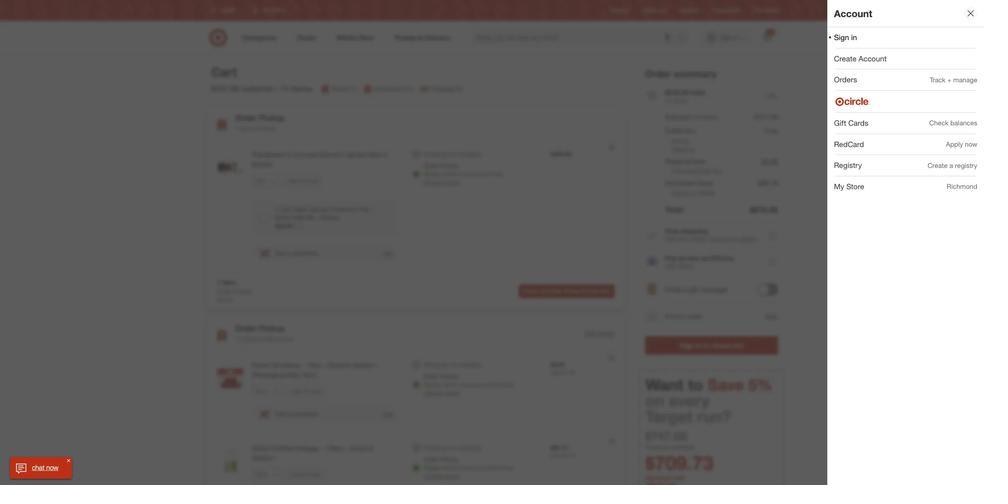 Task type: vqa. For each thing, say whether or not it's contained in the screenshot.
manage
yes



Task type: describe. For each thing, give the bounding box(es) containing it.
protection
[[330, 206, 357, 213]]

subtotal with
[[646, 474, 687, 482]]

change for white distilled vinegar - 128oz - good & gather™
[[424, 473, 444, 480]]

may
[[287, 371, 300, 379]]

a inside account dialog
[[950, 161, 954, 170]]

tomatoes
[[271, 361, 301, 370]]

cart item ready to fulfill group containing playstation 5 console marvel's spider-man 2 bundle
[[207, 140, 625, 273]]

2 for playstation 5 console marvel's spider-man 2 bundle
[[459, 171, 463, 178]]

11
[[235, 336, 242, 343]]

0 horizontal spatial sign in
[[721, 34, 739, 41]]

every
[[669, 392, 710, 411]]

cart item ready to fulfill group containing white distilled vinegar - 128oz - good & gather™
[[207, 434, 625, 485]]

$76/mo.
[[710, 254, 735, 263]]

circle
[[728, 7, 741, 14]]

14 for 14
[[769, 30, 773, 35]]

apply now
[[947, 140, 978, 148]]

order pickup ready within 2 hours at richmond change store for white distilled vinegar - 128oz - good & gather™
[[424, 456, 514, 480]]

low
[[688, 254, 699, 263]]

shipping for playstation 5 console marvel's spider-man 2 bundle
[[424, 151, 447, 158]]

hours for white distilled vinegar - 128oz - good & gather™
[[464, 465, 479, 472]]

run?
[[697, 407, 731, 427]]

5
[[287, 151, 291, 159]]

& inside white distilled vinegar - 128oz - good & gather™
[[369, 445, 373, 453]]

substitute for the bottom add button
[[292, 411, 318, 418]]

find stores
[[755, 7, 780, 14]]

based
[[672, 190, 689, 197]]

sign inside account dialog
[[835, 33, 850, 42]]

order pickup 1 item at pinole
[[235, 113, 285, 132]]

1 horizontal spatial in
[[734, 34, 739, 41]]

cart
[[211, 64, 237, 79]]

$818.26 for $818.26
[[750, 205, 778, 215]]

fee
[[712, 168, 722, 175]]

1 inside order pickup 1 item at pinole
[[235, 125, 238, 132]]

within for roma tomatoes - 16oz - good & gather™ (packaging may vary)
[[442, 381, 458, 388]]

chat now
[[32, 464, 58, 472]]

registry
[[956, 161, 978, 170]]

2 for white distilled vinegar - 128oz - good & gather™
[[459, 465, 463, 472]]

white distilled vinegar - 128oz - good &#38; gather&#8482; image
[[213, 444, 247, 478]]

cart item ready to fulfill group containing roma tomatoes - 16oz - good & gather™ (packaging may vary)
[[207, 351, 625, 434]]

order inside order pickup 11 items at richmond
[[235, 324, 257, 333]]

16oz
[[307, 361, 321, 370]]

save for later button for -
[[288, 385, 325, 398]]

year
[[280, 206, 292, 213]]

weekly ad
[[643, 7, 666, 14]]

based on 94806
[[672, 190, 715, 197]]

$747.08 subtotal
[[211, 84, 273, 93]]

shipping (2)
[[431, 85, 462, 93]]

*
[[773, 377, 775, 384]]

pickup inside order pickup 11 items at richmond
[[259, 324, 285, 333]]

$499.99
[[551, 151, 572, 158]]

1 horizontal spatial sign
[[721, 34, 732, 41]]

14 link
[[758, 28, 777, 47]]

target inside on every target run?
[[646, 407, 693, 427]]

sign in to check out button
[[645, 337, 778, 355]]

save up run?
[[708, 376, 744, 395]]

2 year video games protection plan ($450-$499.99) - allstate
[[275, 206, 370, 221]]

change store button for roma tomatoes - 16oz - good & gather™ (packaging may vary)
[[424, 389, 459, 398]]

distilled
[[271, 445, 295, 453]]

search
[[673, 34, 694, 42]]

- left '128oz'
[[321, 445, 324, 453]]

for for vinegar
[[304, 472, 310, 478]]

$499.99)
[[292, 214, 314, 221]]

create for create account
[[835, 54, 857, 63]]

list containing pinole (1)
[[320, 84, 462, 94]]

promo
[[665, 313, 685, 321]]

$709.73
[[646, 452, 714, 475]]

gift
[[835, 118, 847, 128]]

✕
[[67, 458, 70, 463]]

order inside order pickup 1 item at pinole
[[235, 113, 257, 123]]

message
[[701, 286, 728, 294]]

$2.00
[[762, 157, 778, 165]]

apply
[[947, 140, 964, 148]]

Service plan for PlayStation 5 Console Marvel's Spider-Man 2 Bundle checkbox
[[260, 215, 269, 223]]

shipping not available for roma tomatoes - 16oz - good & gather™ (packaging may vary)
[[424, 361, 482, 368]]

for for -
[[304, 388, 310, 395]]

available for playstation 5 console marvel's spider-man 2 bundle
[[459, 151, 482, 158]]

save for later for -
[[292, 388, 321, 395]]

14 inside the $818.26 total 14 items
[[665, 97, 672, 104]]

2 inside 2 year video games protection plan ($450-$499.99) - allstate
[[275, 206, 279, 213]]

sign in to check out
[[680, 342, 744, 350]]

not for playstation 5 console marvel's spider-man 2 bundle
[[449, 151, 457, 158]]

order summary
[[645, 68, 717, 79]]

order pickup ready within 2 hours at pinole change store
[[424, 162, 503, 186]]

track
[[931, 76, 946, 84]]

hours for playstation 5 console marvel's spider-man 2 bundle
[[464, 171, 479, 178]]

14 for 14 items
[[280, 84, 289, 93]]

chat now dialog
[[10, 457, 72, 479]]

weekly
[[643, 7, 659, 14]]

save for later for vinegar
[[292, 472, 321, 478]]

(pinole)
[[582, 288, 599, 294]]

free for free
[[765, 127, 778, 135]]

roma tomatoes - 16oz - good & gather™ (packaging may vary) link
[[252, 361, 399, 380]]

1 horizontal spatial on
[[691, 190, 697, 197]]

$747.08 for $747.08 current subtotal $709.73
[[646, 429, 687, 444]]

item inside the 1 item order pickup pinole
[[222, 279, 236, 287]]

out inside button
[[540, 288, 547, 294]]

subtotal inside $747.08 current subtotal $709.73
[[670, 444, 695, 452]]

find
[[755, 7, 764, 14]]

Store pickup radio
[[412, 464, 421, 473]]

$747.08 for $747.08 subtotal
[[211, 84, 240, 93]]

$6.95 each $1.39
[[551, 361, 575, 376]]

pinole inside the order pickup ready within 2 hours at pinole change store
[[487, 171, 503, 178]]

to inside sign in to check out button
[[704, 342, 710, 350]]

0 vertical spatial target
[[713, 7, 727, 14]]

create account
[[835, 54, 887, 63]]

a left the 'gift'
[[684, 286, 687, 294]]

order inside the order pickup ready within 2 hours at pinole change store
[[424, 162, 439, 169]]

allstate
[[320, 214, 339, 221]]

- right '128oz'
[[345, 445, 348, 453]]

regional fees
[[665, 157, 706, 165]]

target circle link
[[713, 7, 741, 14]]

save for white distilled vinegar - 128oz - good & gather™
[[292, 472, 303, 478]]

items for $818.26 total
[[674, 97, 688, 104]]

redcard link
[[680, 7, 700, 14]]

estimated for estimated bag fee
[[672, 168, 699, 175]]

playstation 5 console marvel&#39;s spider-man 2 bundle image
[[213, 150, 247, 184]]

(1)
[[350, 85, 356, 93]]

in inside account dialog
[[852, 33, 858, 42]]

now for chat now
[[46, 464, 58, 472]]

$6.95
[[551, 361, 565, 368]]

pickup inside "pickup shipping"
[[672, 137, 690, 145]]

0 horizontal spatial redcard
[[680, 7, 700, 14]]

bag
[[700, 168, 711, 175]]

94806
[[699, 190, 715, 197]]

shipping
[[681, 227, 708, 236]]

redcard inside account dialog
[[835, 140, 865, 149]]

2 vertical spatial add button
[[382, 410, 394, 418]]

& inside roma tomatoes - 16oz - good & gather™ (packaging may vary)
[[346, 361, 350, 370]]

pickup inside order pickup 1 item at pinole
[[259, 113, 285, 123]]

pinole inside list
[[332, 85, 348, 93]]

create account link
[[828, 48, 985, 69]]

in inside button
[[696, 342, 702, 350]]

on every target run?
[[646, 392, 731, 427]]

estimated taxes
[[665, 179, 714, 187]]

0 vertical spatial items
[[291, 84, 312, 93]]

not for white distilled vinegar - 128oz - good & gather™
[[449, 445, 457, 452]]

later for -
[[311, 472, 321, 478]]

$747.08 current subtotal $709.73
[[646, 429, 714, 475]]

estimated bag fee
[[672, 168, 722, 175]]

$35
[[679, 236, 688, 243]]

within for playstation 5 console marvel's spider-man 2 bundle
[[442, 171, 458, 178]]

gift
[[689, 286, 699, 294]]

$25.14
[[551, 445, 568, 452]]

current
[[646, 444, 669, 452]]

pickup shipping
[[672, 137, 695, 153]]

check
[[712, 342, 731, 350]]

orders
[[835, 75, 858, 84]]

+
[[948, 76, 952, 84]]

1 horizontal spatial sign in link
[[828, 27, 985, 48]]

ready for roma tomatoes - 16oz - good & gather™ (packaging may vary)
[[424, 381, 441, 388]]

pay
[[665, 254, 677, 263]]

with inside free shipping with $35 orders* (exclusions apply)
[[665, 236, 677, 243]]

14 items
[[280, 84, 312, 93]]

order pickup 11 items at richmond
[[235, 324, 293, 343]]

2 add a substitute from the top
[[275, 411, 318, 418]]

chat
[[32, 464, 44, 472]]

hours for roma tomatoes - 16oz - good & gather™ (packaging may vary)
[[464, 381, 479, 388]]

item inside check out order pickup (pinole) item button
[[601, 288, 611, 294]]

playstation
[[252, 151, 286, 159]]

check for check balances
[[930, 119, 949, 127]]

create for create a registry
[[928, 161, 948, 170]]

(11)
[[403, 85, 413, 93]]

1 inside the 1 item order pickup pinole
[[217, 279, 221, 287]]

email
[[665, 286, 682, 294]]

gather™ inside roma tomatoes - 16oz - good & gather™ (packaging may vary)
[[352, 361, 377, 370]]

a down $69.00
[[288, 250, 291, 257]]

shipping for white distilled vinegar - 128oz - good & gather™
[[424, 445, 447, 452]]

$1.39
[[563, 370, 575, 376]]

affirm
[[679, 263, 694, 270]]

1 vertical spatial account
[[859, 54, 887, 63]]



Task type: locate. For each thing, give the bounding box(es) containing it.
1 horizontal spatial target
[[713, 7, 727, 14]]

2 vertical spatial cart item ready to fulfill group
[[207, 434, 625, 485]]

0 vertical spatial registry
[[611, 7, 629, 14]]

2 vertical spatial within
[[442, 465, 458, 472]]

pinole (1)
[[332, 85, 356, 93]]

man
[[369, 151, 382, 159]]

1 vertical spatial add button
[[765, 312, 778, 322]]

1 available from the top
[[459, 151, 482, 158]]

pay as low as $76/mo. with affirm
[[665, 254, 735, 270]]

order inside button
[[549, 288, 562, 294]]

sign inside button
[[680, 342, 694, 350]]

save down white distilled vinegar - 128oz - good & gather™
[[292, 472, 303, 478]]

check out order pickup (pinole) item
[[523, 288, 611, 294]]

add a substitute down $69.00
[[275, 250, 318, 257]]

my store
[[835, 182, 865, 191]]

later down vary) at the left of page
[[311, 388, 321, 395]]

a up the distilled
[[288, 411, 291, 418]]

1 vertical spatial available
[[459, 361, 482, 368]]

0 horizontal spatial now
[[46, 464, 58, 472]]

shipping not available for playstation 5 console marvel's spider-man 2 bundle
[[424, 151, 482, 158]]

1 as from the left
[[679, 254, 686, 263]]

now
[[966, 140, 978, 148], [46, 464, 58, 472]]

later down playstation 5 console marvel's spider-man 2 bundle
[[309, 178, 319, 184]]

my
[[835, 182, 845, 191]]

check out order pickup (pinole) item button
[[519, 285, 615, 298]]

$2.00 button
[[762, 155, 778, 167]]

redcard right ad
[[680, 7, 700, 14]]

$818.26 inside the $818.26 total 14 items
[[665, 88, 689, 96]]

1 horizontal spatial $747.08
[[646, 429, 687, 444]]

shipping not available for white distilled vinegar - 128oz - good & gather™
[[424, 445, 482, 452]]

0 vertical spatial to
[[704, 342, 710, 350]]

free for free shipping with $35 orders* (exclusions apply)
[[665, 227, 679, 236]]

add a substitute up vinegar
[[275, 411, 318, 418]]

$747.08 inside $747.08 current subtotal $709.73
[[646, 429, 687, 444]]

orders*
[[690, 236, 709, 243]]

white distilled vinegar - 128oz - good & gather™ link
[[252, 444, 399, 463]]

on inside on every target run?
[[646, 392, 665, 411]]

target down want
[[646, 407, 693, 427]]

1 horizontal spatial &
[[369, 445, 373, 453]]

2 substitute from the top
[[292, 411, 318, 418]]

registry left weekly
[[611, 7, 629, 14]]

bundle
[[252, 160, 273, 168]]

affirm image
[[647, 257, 658, 265]]

2 within from the top
[[442, 381, 458, 388]]

shipping inside list
[[431, 85, 454, 93]]

0 vertical spatial subtotal
[[665, 113, 691, 121]]

create up orders
[[835, 54, 857, 63]]

to
[[704, 342, 710, 350], [688, 376, 704, 395]]

save for later button down 'console'
[[285, 174, 323, 188]]

pickup inside the order pickup ready within 2 hours at pinole change store
[[441, 162, 458, 169]]

items
[[291, 84, 312, 93], [674, 97, 688, 104], [243, 336, 258, 343]]

target circle
[[713, 7, 741, 14]]

2 cart item ready to fulfill group from the top
[[207, 351, 625, 434]]

richmond (11)
[[375, 85, 413, 93]]

1 horizontal spatial 1
[[235, 125, 238, 132]]

plan
[[359, 206, 370, 213]]

1 not from the top
[[449, 151, 457, 158]]

0 vertical spatial within
[[442, 171, 458, 178]]

1 with from the top
[[665, 236, 677, 243]]

balances
[[951, 119, 978, 127]]

3 within from the top
[[442, 465, 458, 472]]

want
[[646, 376, 684, 395]]

1 vertical spatial to
[[688, 376, 704, 395]]

save for later down 'console'
[[289, 178, 319, 184]]

3 ready from the top
[[424, 465, 441, 472]]

add
[[275, 250, 286, 257], [383, 250, 393, 257], [766, 312, 778, 321], [275, 411, 286, 418], [383, 411, 393, 418]]

available for white distilled vinegar - 128oz - good & gather™
[[459, 445, 482, 452]]

0 vertical spatial $747.08
[[211, 84, 240, 93]]

list
[[320, 84, 462, 94]]

3 hours from the top
[[464, 465, 479, 472]]

fulfillment
[[665, 127, 696, 135]]

a left registry in the top right of the page
[[950, 161, 954, 170]]

1 vertical spatial &
[[369, 445, 373, 453]]

1 horizontal spatial redcard
[[835, 140, 865, 149]]

1 within from the top
[[442, 171, 458, 178]]

affirm image
[[645, 256, 659, 269]]

cart item ready to fulfill group
[[207, 140, 625, 273], [207, 351, 625, 434], [207, 434, 625, 485]]

2 with from the top
[[665, 263, 677, 270]]

1 change store button from the top
[[424, 179, 459, 187]]

subtotal right the current
[[670, 444, 695, 452]]

save for later button down white distilled vinegar - 128oz - good & gather™
[[288, 468, 325, 482]]

1 horizontal spatial 14
[[665, 97, 672, 104]]

0 vertical spatial out
[[540, 288, 547, 294]]

14
[[769, 30, 773, 35], [280, 84, 289, 93], [665, 97, 672, 104]]

store for white distilled vinegar - 128oz - good & gather™
[[446, 473, 459, 480]]

subtotal
[[665, 113, 691, 121], [646, 474, 671, 482]]

1 substitute from the top
[[292, 250, 318, 257]]

2 inside the order pickup ready within 2 hours at pinole change store
[[459, 171, 463, 178]]

1 vertical spatial add a substitute
[[275, 411, 318, 418]]

2 store from the top
[[446, 390, 459, 397]]

create a registry
[[928, 161, 978, 170]]

substitute for topmost add button
[[292, 250, 318, 257]]

create down apply at top
[[928, 161, 948, 170]]

1 vertical spatial save for later
[[292, 388, 321, 395]]

1 cart item ready to fulfill group from the top
[[207, 140, 625, 273]]

1 vertical spatial ready
[[424, 381, 441, 388]]

for
[[302, 178, 308, 184], [304, 388, 310, 395], [304, 472, 310, 478]]

3 shipping not available from the top
[[424, 445, 482, 452]]

cards
[[849, 118, 869, 128]]

sign down "target circle" link
[[721, 34, 732, 41]]

ready for white distilled vinegar - 128oz - good & gather™
[[424, 465, 441, 472]]

- down games
[[316, 214, 318, 221]]

None radio
[[412, 150, 421, 159], [412, 361, 421, 369], [412, 150, 421, 159], [412, 361, 421, 369]]

change inside the order pickup ready within 2 hours at pinole change store
[[424, 179, 444, 186]]

each down $25.14 at bottom
[[551, 453, 562, 459]]

$818.26 down $69.18
[[750, 205, 778, 215]]

2 vertical spatial items
[[243, 336, 258, 343]]

3 available from the top
[[459, 445, 482, 452]]

for down 'console'
[[302, 178, 308, 184]]

0 vertical spatial account
[[835, 7, 873, 19]]

vary)
[[301, 371, 316, 379]]

with down pay at the bottom
[[665, 263, 677, 270]]

account dialog
[[828, 0, 985, 485]]

1 vertical spatial order pickup ready within 2 hours at richmond change store
[[424, 456, 514, 480]]

pinole inside the 1 item order pickup pinole
[[217, 297, 233, 304]]

2 vertical spatial available
[[459, 445, 482, 452]]

change store button for white distilled vinegar - 128oz - good & gather™
[[424, 473, 459, 481]]

1 vertical spatial 14
[[280, 84, 289, 93]]

change
[[424, 179, 444, 186], [424, 390, 444, 397], [424, 473, 444, 480]]

available
[[459, 151, 482, 158], [459, 361, 482, 368], [459, 445, 482, 452]]

check inside button
[[523, 288, 538, 294]]

later down white distilled vinegar - 128oz - good & gather™
[[311, 472, 321, 478]]

at inside order pickup 1 item at pinole
[[253, 125, 258, 132]]

in up create account
[[852, 33, 858, 42]]

track + manage
[[931, 76, 978, 84]]

subtotal (14 items)
[[665, 113, 718, 121]]

good right '128oz'
[[350, 445, 367, 453]]

white
[[252, 445, 269, 453]]

1 vertical spatial $818.26
[[750, 205, 778, 215]]

check
[[930, 119, 949, 127], [523, 288, 538, 294]]

0 horizontal spatial gather™
[[252, 454, 276, 462]]

1 vertical spatial now
[[46, 464, 58, 472]]

0 vertical spatial cart item ready to fulfill group
[[207, 140, 625, 273]]

check inside account dialog
[[930, 119, 949, 127]]

store pickup radio for roma tomatoes - 16oz - good & gather™ (packaging may vary)
[[412, 381, 421, 389]]

1 vertical spatial cart item ready to fulfill group
[[207, 351, 625, 434]]

each inside $25.14 each $4.19
[[551, 453, 562, 459]]

1 horizontal spatial subtotal
[[670, 444, 695, 452]]

3 store from the top
[[446, 473, 459, 480]]

total
[[691, 88, 706, 96]]

sign up create account
[[835, 33, 850, 42]]

each inside the $6.95 each $1.39
[[551, 370, 562, 376]]

2 ready from the top
[[424, 381, 441, 388]]

0 vertical spatial free
[[765, 127, 778, 135]]

Store pickup radio
[[412, 170, 421, 179], [412, 381, 421, 389]]

sign in inside account dialog
[[835, 33, 858, 42]]

1 vertical spatial $747.08
[[755, 113, 778, 121]]

save for later button for vinegar
[[288, 468, 325, 482]]

at for white distilled vinegar - 128oz - good & gather™
[[481, 465, 486, 472]]

2 vertical spatial change
[[424, 473, 444, 480]]

good inside roma tomatoes - 16oz - good & gather™ (packaging may vary)
[[328, 361, 344, 370]]

(exclusions
[[710, 236, 739, 243]]

not for roma tomatoes - 16oz - good & gather™ (packaging may vary)
[[449, 361, 457, 368]]

1 store from the top
[[446, 179, 459, 186]]

2 horizontal spatial sign
[[835, 33, 850, 42]]

& right '128oz'
[[369, 445, 373, 453]]

at for playstation 5 console marvel's spider-man 2 bundle
[[481, 171, 486, 178]]

save for later button for console
[[285, 174, 323, 188]]

1 horizontal spatial sign in
[[835, 33, 858, 42]]

1 horizontal spatial create
[[928, 161, 948, 170]]

save for later for console
[[289, 178, 319, 184]]

1 hours from the top
[[464, 171, 479, 178]]

richmond
[[375, 85, 401, 93], [947, 183, 978, 191], [266, 336, 293, 343], [487, 381, 514, 388], [487, 465, 514, 472]]

0 horizontal spatial items
[[243, 336, 258, 343]]

$818.26 for $818.26 total 14 items
[[665, 88, 689, 96]]

0 vertical spatial ready
[[424, 171, 441, 178]]

in
[[852, 33, 858, 42], [734, 34, 739, 41], [696, 342, 702, 350]]

registry up my store
[[835, 161, 862, 170]]

$818.26
[[665, 88, 689, 96], [750, 205, 778, 215]]

richmond inside account dialog
[[947, 183, 978, 191]]

1 ready from the top
[[424, 171, 441, 178]]

console
[[293, 151, 318, 159]]

save down 5
[[289, 178, 300, 184]]

2 change store button from the top
[[424, 389, 459, 398]]

0 horizontal spatial &
[[346, 361, 350, 370]]

1 vertical spatial estimated
[[665, 179, 696, 187]]

0 horizontal spatial in
[[696, 342, 702, 350]]

for down vary) at the left of page
[[304, 388, 310, 395]]

0 vertical spatial change store button
[[424, 179, 459, 187]]

at for roma tomatoes - 16oz - good & gather™ (packaging may vary)
[[481, 381, 486, 388]]

$69.18
[[758, 179, 778, 187]]

pickup inside the 1 item order pickup pinole
[[233, 288, 251, 295]]

ad
[[660, 7, 666, 14]]

save down may
[[292, 388, 303, 395]]

1 vertical spatial redcard
[[835, 140, 865, 149]]

check balances
[[930, 119, 978, 127]]

1 horizontal spatial now
[[966, 140, 978, 148]]

free inside free shipping with $35 orders* (exclusions apply)
[[665, 227, 679, 236]]

store for playstation 5 console marvel's spider-man 2 bundle
[[446, 179, 459, 186]]

3 not from the top
[[449, 445, 457, 452]]

2 hours from the top
[[464, 381, 479, 388]]

redcard down gift cards
[[835, 140, 865, 149]]

$747.08 for $747.08
[[755, 113, 778, 121]]

items inside order pickup 11 items at richmond
[[243, 336, 258, 343]]

sign down promo code in the bottom of the page
[[680, 342, 694, 350]]

2 inside playstation 5 console marvel's spider-man 2 bundle
[[384, 151, 388, 159]]

1 add a substitute from the top
[[275, 250, 318, 257]]

free up $35
[[665, 227, 679, 236]]

to left the check
[[704, 342, 710, 350]]

subtotal up fulfillment
[[665, 113, 691, 121]]

- right 16oz
[[323, 361, 326, 370]]

0 vertical spatial on
[[691, 190, 697, 197]]

0 horizontal spatial out
[[540, 288, 547, 294]]

2 shipping not available from the top
[[424, 361, 482, 368]]

now inside button
[[46, 464, 58, 472]]

hours
[[464, 171, 479, 178], [464, 381, 479, 388], [464, 465, 479, 472]]

for down white distilled vinegar - 128oz - good & gather™
[[304, 472, 310, 478]]

1 change from the top
[[424, 179, 444, 186]]

3 change store button from the top
[[424, 473, 459, 481]]

0 vertical spatial order pickup ready within 2 hours at richmond change store
[[424, 373, 514, 397]]

within inside the order pickup ready within 2 hours at pinole change store
[[442, 171, 458, 178]]

2 vertical spatial save for later button
[[288, 468, 325, 482]]

0 horizontal spatial 1
[[217, 279, 221, 287]]

0 horizontal spatial check
[[523, 288, 538, 294]]

in left the check
[[696, 342, 702, 350]]

white distilled vinegar - 128oz - good & gather™
[[252, 445, 373, 462]]

gather™ inside white distilled vinegar - 128oz - good & gather™
[[252, 454, 276, 462]]

at inside the order pickup ready within 2 hours at pinole change store
[[481, 171, 486, 178]]

1 vertical spatial out
[[733, 342, 744, 350]]

store for roma tomatoes - 16oz - good & gather™ (packaging may vary)
[[446, 390, 459, 397]]

0 horizontal spatial as
[[679, 254, 686, 263]]

2 vertical spatial shipping not available
[[424, 445, 482, 452]]

0 vertical spatial 14
[[769, 30, 773, 35]]

estimated for estimated taxes
[[665, 179, 696, 187]]

- inside 2 year video games protection plan ($450-$499.99) - allstate
[[316, 214, 318, 221]]

out inside button
[[733, 342, 744, 350]]

save for roma tomatoes - 16oz - good & gather™ (packaging may vary)
[[292, 388, 303, 395]]

on down estimated taxes
[[691, 190, 697, 197]]

1 vertical spatial not
[[449, 361, 457, 368]]

3 change from the top
[[424, 473, 444, 480]]

estimated up based
[[665, 179, 696, 187]]

add a substitute
[[275, 250, 318, 257], [275, 411, 318, 418]]

2 order pickup ready within 2 hours at richmond change store from the top
[[424, 456, 514, 480]]

later for marvel's
[[309, 178, 319, 184]]

subtotal for subtotal with
[[646, 474, 671, 482]]

email a gift message
[[665, 286, 728, 294]]

good inside white distilled vinegar - 128oz - good & gather™
[[350, 445, 367, 453]]

1 horizontal spatial check
[[930, 119, 949, 127]]

save for later button down vary) at the left of page
[[288, 385, 325, 398]]

2 for roma tomatoes - 16oz - good & gather™ (packaging may vary)
[[459, 381, 463, 388]]

What can we help you find? suggestions appear below search field
[[471, 28, 679, 47]]

sign in link up the create account link
[[828, 27, 985, 48]]

order
[[645, 68, 672, 79], [235, 113, 257, 123], [424, 162, 439, 169], [549, 288, 562, 294], [217, 288, 232, 295], [235, 324, 257, 333], [424, 373, 439, 380], [424, 456, 439, 463]]

- left 16oz
[[302, 361, 305, 370]]

save for playstation 5 console marvel's spider-man 2 bundle
[[289, 178, 300, 184]]

0 horizontal spatial good
[[328, 361, 344, 370]]

sign in up create account
[[835, 33, 858, 42]]

pickup inside check out order pickup (pinole) item button
[[564, 288, 580, 294]]

subtotal for subtotal (14 items)
[[665, 113, 691, 121]]

target left circle
[[713, 7, 727, 14]]

$818.26 down order summary
[[665, 88, 689, 96]]

store
[[446, 179, 459, 186], [446, 390, 459, 397], [446, 473, 459, 480]]

None radio
[[412, 444, 421, 453]]

1 vertical spatial subtotal
[[670, 444, 695, 452]]

playstation 5 console marvel's spider-man 2 bundle link
[[252, 150, 399, 169]]

2 horizontal spatial 14
[[769, 30, 773, 35]]

shipping not available
[[424, 151, 482, 158], [424, 361, 482, 368], [424, 445, 482, 452]]

now inside account dialog
[[966, 140, 978, 148]]

1 vertical spatial 1
[[217, 279, 221, 287]]

free up $2.00
[[765, 127, 778, 135]]

0 vertical spatial 1
[[235, 125, 238, 132]]

save for later down vary) at the left of page
[[292, 388, 321, 395]]

with inside pay as low as $76/mo. with affirm
[[665, 263, 677, 270]]

save for later
[[289, 178, 319, 184], [292, 388, 321, 395], [292, 472, 321, 478]]

1 vertical spatial item
[[222, 279, 236, 287]]

1 vertical spatial check
[[523, 288, 538, 294]]

item inside order pickup 1 item at pinole
[[240, 125, 251, 132]]

chat now button
[[10, 457, 72, 479]]

change for playstation 5 console marvel's spider-man 2 bundle
[[424, 179, 444, 186]]

2 available from the top
[[459, 361, 482, 368]]

1 vertical spatial with
[[665, 263, 677, 270]]

ready for playstation 5 console marvel's spider-man 2 bundle
[[424, 171, 441, 178]]

for for console
[[302, 178, 308, 184]]

out
[[540, 288, 547, 294], [733, 342, 744, 350]]

$25.14 each $4.19
[[551, 445, 575, 459]]

sign in down "target circle" link
[[721, 34, 739, 41]]

1 shipping not available from the top
[[424, 151, 482, 158]]

estimated down regional fees
[[672, 168, 699, 175]]

2
[[384, 151, 388, 159], [459, 171, 463, 178], [275, 206, 279, 213], [459, 381, 463, 388], [459, 465, 463, 472]]

change store button for playstation 5 console marvel's spider-man 2 bundle
[[424, 179, 459, 187]]

items for order pickup
[[243, 336, 258, 343]]

substitute down $69.00
[[292, 250, 318, 257]]

2 store pickup radio from the top
[[412, 381, 421, 389]]

now for apply now
[[966, 140, 978, 148]]

sign in link down "target circle" link
[[699, 28, 752, 47]]

subtotal left "with"
[[646, 474, 671, 482]]

manage
[[954, 76, 978, 84]]

check for check out order pickup (pinole) item
[[523, 288, 538, 294]]

in down circle
[[734, 34, 739, 41]]

2 horizontal spatial in
[[852, 33, 858, 42]]

1 each from the top
[[551, 370, 562, 376]]

roma tomatoes - 16oz - good &#38; gather&#8482; (packaging may vary) image
[[213, 361, 247, 394]]

at inside order pickup 11 items at richmond
[[259, 336, 264, 343]]

1
[[235, 125, 238, 132], [217, 279, 221, 287]]

each for &
[[551, 453, 562, 459]]

fees
[[694, 157, 706, 165]]

3 cart item ready to fulfill group from the top
[[207, 434, 625, 485]]

substitute up vinegar
[[292, 411, 318, 418]]

2 vertical spatial later
[[311, 472, 321, 478]]

0 horizontal spatial sign in link
[[699, 28, 752, 47]]

video
[[293, 206, 308, 213]]

0 vertical spatial redcard
[[680, 7, 700, 14]]

as up affirm
[[679, 254, 686, 263]]

good right 16oz
[[328, 361, 344, 370]]

order pickup ready within 2 hours at richmond change store
[[424, 373, 514, 397], [424, 456, 514, 480]]

at
[[253, 125, 258, 132], [481, 171, 486, 178], [259, 336, 264, 343], [481, 381, 486, 388], [481, 465, 486, 472]]

0 vertical spatial subtotal
[[242, 84, 273, 93]]

2 vertical spatial not
[[449, 445, 457, 452]]

richmond inside order pickup 11 items at richmond
[[266, 336, 293, 343]]

order inside the 1 item order pickup pinole
[[217, 288, 232, 295]]

1 horizontal spatial free
[[765, 127, 778, 135]]

0 horizontal spatial on
[[646, 392, 665, 411]]

2 each from the top
[[551, 453, 562, 459]]

later for 16oz
[[311, 388, 321, 395]]

with
[[665, 236, 677, 243], [665, 263, 677, 270]]

0 horizontal spatial registry
[[611, 7, 629, 14]]

registry inside account dialog
[[835, 161, 862, 170]]

2 vertical spatial hours
[[464, 465, 479, 472]]

store pickup radio for playstation 5 console marvel's spider-man 2 bundle
[[412, 170, 421, 179]]

1 vertical spatial store pickup radio
[[412, 381, 421, 389]]

2 vertical spatial ready
[[424, 465, 441, 472]]

each for gather™
[[551, 370, 562, 376]]

0 vertical spatial save for later button
[[285, 174, 323, 188]]

on left every
[[646, 392, 665, 411]]

0 horizontal spatial sign
[[680, 342, 694, 350]]

now right the "chat"
[[46, 464, 58, 472]]

2 change from the top
[[424, 390, 444, 397]]

1 order pickup ready within 2 hours at richmond change store from the top
[[424, 373, 514, 397]]

shipping for roma tomatoes - 16oz - good & gather™ (packaging may vary)
[[424, 361, 447, 368]]

128oz
[[326, 445, 344, 453]]

items inside the $818.26 total 14 items
[[674, 97, 688, 104]]

each down $6.95
[[551, 370, 562, 376]]

2 as from the left
[[701, 254, 709, 263]]

& right 16oz
[[346, 361, 350, 370]]

ready inside the order pickup ready within 2 hours at pinole change store
[[424, 171, 441, 178]]

now right apply at top
[[966, 140, 978, 148]]

0 vertical spatial check
[[930, 119, 949, 127]]

0 vertical spatial store pickup radio
[[412, 170, 421, 179]]

0 horizontal spatial create
[[835, 54, 857, 63]]

save for later down white distilled vinegar - 128oz - good & gather™
[[292, 472, 321, 478]]

5%
[[749, 376, 773, 395]]

order pickup ready within 2 hours at richmond change store for roma tomatoes - 16oz - good & gather™ (packaging may vary)
[[424, 373, 514, 397]]

0 vertical spatial create
[[835, 54, 857, 63]]

substitute
[[292, 250, 318, 257], [292, 411, 318, 418]]

store inside the order pickup ready within 2 hours at pinole change store
[[446, 179, 459, 186]]

to right want
[[688, 376, 704, 395]]

2 vertical spatial 14
[[665, 97, 672, 104]]

1 store pickup radio from the top
[[412, 170, 421, 179]]

2 not from the top
[[449, 361, 457, 368]]

0 horizontal spatial $747.08
[[211, 84, 240, 93]]

available for roma tomatoes - 16oz - good & gather™ (packaging may vary)
[[459, 361, 482, 368]]

gift cards
[[835, 118, 869, 128]]

0 vertical spatial later
[[309, 178, 319, 184]]

change for roma tomatoes - 16oz - good & gather™ (packaging may vary)
[[424, 390, 444, 397]]

1 vertical spatial items
[[674, 97, 688, 104]]

as right low
[[701, 254, 709, 263]]

0 vertical spatial with
[[665, 236, 677, 243]]

0 vertical spatial add button
[[382, 249, 394, 257]]

1 vertical spatial substitute
[[292, 411, 318, 418]]

hours inside the order pickup ready within 2 hours at pinole change store
[[464, 171, 479, 178]]

with
[[673, 474, 685, 482]]

2 vertical spatial $747.08
[[646, 429, 687, 444]]

$818.26 total 14 items
[[665, 88, 706, 104]]

1 horizontal spatial registry
[[835, 161, 862, 170]]

find stores link
[[755, 7, 780, 14]]

within for white distilled vinegar - 128oz - good & gather™
[[442, 465, 458, 472]]

subtotal up order pickup 1 item at pinole
[[242, 84, 273, 93]]

-
[[316, 214, 318, 221], [302, 361, 305, 370], [323, 361, 326, 370], [321, 445, 324, 453], [345, 445, 348, 453]]

1 vertical spatial subtotal
[[646, 474, 671, 482]]

1 vertical spatial change store button
[[424, 389, 459, 398]]

pinole inside order pickup 1 item at pinole
[[260, 125, 276, 132]]

with left $35
[[665, 236, 677, 243]]

0 vertical spatial change
[[424, 179, 444, 186]]



